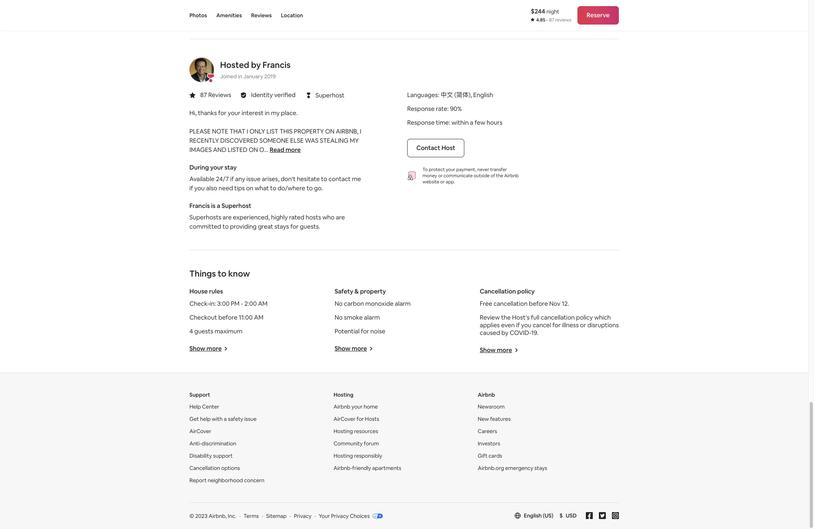 Task type: vqa. For each thing, say whether or not it's contained in the screenshot.
the rightmost ON
yes



Task type: locate. For each thing, give the bounding box(es) containing it.
the left the host's
[[502, 314, 511, 322]]

stays
[[275, 223, 289, 231], [535, 465, 548, 472]]

1 vertical spatial superhost
[[222, 202, 252, 210]]

your up 24/7
[[210, 164, 223, 172]]

hosting up community
[[334, 428, 353, 435]]

airbnb inside to protect your payment, never transfer money or communicate outside of the airbnb website or app.
[[505, 173, 519, 179]]

airbnb-friendly apartments
[[334, 465, 402, 472]]

· right 4.85
[[547, 17, 548, 23]]

a right is
[[217, 202, 220, 210]]

1 vertical spatial reviews
[[208, 91, 231, 99]]

1 vertical spatial you
[[522, 321, 532, 329]]

also
[[206, 184, 217, 192]]

resources
[[354, 428, 379, 435]]

0 vertical spatial response
[[408, 105, 435, 113]]

help
[[200, 416, 211, 423]]

by inside the review the host's full cancellation policy which applies even if you cancel for illness or disruptions caused by covid-19.
[[502, 329, 509, 337]]

airbnb-friendly apartments link
[[334, 465, 402, 472]]

superhost down tips
[[222, 202, 252, 210]]

usd
[[566, 512, 577, 519]]

or for review
[[581, 321, 587, 329]]

1 vertical spatial a
[[217, 202, 220, 210]]

my
[[350, 137, 359, 145]]

airbnb up newsroom link
[[478, 392, 496, 398]]

1 vertical spatial in
[[265, 109, 270, 117]]

0 vertical spatial if
[[230, 175, 234, 183]]

1 horizontal spatial are
[[336, 213, 345, 221]]

in right the joined
[[238, 73, 243, 80]]

0 horizontal spatial english
[[474, 91, 494, 99]]

privacy link
[[294, 513, 312, 520]]

0 horizontal spatial superhost
[[222, 202, 252, 210]]

the inside to protect your payment, never transfer money or communicate outside of the airbnb website or app.
[[497, 173, 504, 179]]

no for no smoke alarm
[[335, 314, 343, 322]]

0 vertical spatial before
[[529, 300, 548, 308]]

1 vertical spatial before
[[219, 314, 238, 322]]

2 vertical spatial hosting
[[334, 453, 353, 459]]

1 vertical spatial the
[[502, 314, 511, 322]]

: for time
[[449, 119, 451, 127]]

in inside hosted by francis joined in january 2019
[[238, 73, 243, 80]]

this
[[280, 127, 293, 135]]

to inside francis is a superhost superhosts are experienced, highly rated hosts who are committed to providing great stays for guests.
[[223, 223, 229, 231]]

1 vertical spatial policy
[[577, 314, 593, 322]]

things
[[190, 268, 216, 279]]

to left providing
[[223, 223, 229, 231]]

contact host link
[[408, 139, 465, 157]]

superhost
[[316, 91, 345, 99], [222, 202, 252, 210]]

nov
[[550, 300, 561, 308]]

that
[[230, 127, 246, 135]]

need
[[219, 184, 233, 192]]

few
[[475, 119, 486, 127]]

francis up superhosts in the left of the page
[[190, 202, 210, 210]]

am right 2:00
[[258, 300, 268, 308]]

0 horizontal spatial are
[[223, 213, 232, 221]]

show down potential
[[335, 345, 351, 353]]

aircover for aircover link
[[190, 428, 211, 435]]

0 horizontal spatial cancellation
[[190, 465, 220, 472]]

hosting up airbnb-
[[334, 453, 353, 459]]

0 vertical spatial english
[[474, 91, 494, 99]]

emergency
[[506, 465, 534, 472]]

2 hosting from the top
[[334, 428, 353, 435]]

airbnb right of
[[505, 173, 519, 179]]

0 horizontal spatial if
[[190, 184, 193, 192]]

0 horizontal spatial a
[[217, 202, 220, 210]]

francis inside hosted by francis joined in january 2019
[[263, 59, 291, 70]]

read more
[[270, 146, 301, 154]]

0 vertical spatial issue
[[247, 175, 261, 183]]

0 horizontal spatial airbnb
[[334, 403, 351, 410]]

0 horizontal spatial cancellation
[[494, 300, 528, 308]]

providing
[[230, 223, 257, 231]]

0 vertical spatial stays
[[275, 223, 289, 231]]

cancellation down the disability
[[190, 465, 220, 472]]

or inside the review the host's full cancellation policy which applies even if you cancel for illness or disruptions caused by covid-19.
[[581, 321, 587, 329]]

$244
[[531, 7, 546, 15]]

a
[[471, 119, 474, 127], [217, 202, 220, 210], [224, 416, 227, 423]]

1 vertical spatial alarm
[[364, 314, 380, 322]]

a left the few
[[471, 119, 474, 127]]

0 horizontal spatial in
[[238, 73, 243, 80]]

or right "illness"
[[581, 321, 587, 329]]

before down check-in: 3:00 pm - 2:00 am
[[219, 314, 238, 322]]

show down caused
[[480, 346, 496, 354]]

reviews down the joined
[[208, 91, 231, 99]]

0 horizontal spatial you
[[195, 184, 205, 192]]

issue up the on
[[247, 175, 261, 183]]

0 vertical spatial cancellation
[[480, 287, 517, 296]]

things to know
[[190, 268, 250, 279]]

by up january
[[251, 59, 261, 70]]

the right of
[[497, 173, 504, 179]]

aircover down airbnb your home in the bottom of the page
[[334, 416, 356, 423]]

1 vertical spatial by
[[502, 329, 509, 337]]

1 privacy from the left
[[294, 513, 312, 520]]

1 vertical spatial cancellation
[[541, 314, 575, 322]]

home
[[364, 403, 378, 410]]

navigate to facebook image
[[586, 512, 593, 519]]

location button
[[281, 0, 303, 31]]

your up app.
[[446, 167, 456, 173]]

2 no from the top
[[335, 314, 343, 322]]

0 vertical spatial you
[[195, 184, 205, 192]]

new
[[478, 416, 489, 423]]

am right 11:00
[[254, 314, 264, 322]]

for left noise
[[361, 327, 369, 335]]

0 vertical spatial ·
[[547, 17, 548, 23]]

reviews left location button
[[251, 12, 272, 19]]

if right even
[[517, 321, 520, 329]]

your
[[228, 109, 241, 117], [210, 164, 223, 172], [446, 167, 456, 173], [352, 403, 363, 410]]

francis up 2019
[[263, 59, 291, 70]]

87 up thanks
[[200, 91, 207, 99]]

2 horizontal spatial if
[[517, 321, 520, 329]]

support
[[190, 392, 210, 398]]

stay
[[225, 164, 237, 172]]

response rate : 90%
[[408, 105, 462, 113]]

for
[[218, 109, 227, 117], [291, 223, 299, 231], [553, 321, 561, 329], [361, 327, 369, 335], [357, 416, 364, 423]]

get
[[190, 416, 199, 423]]

your privacy choices link
[[319, 513, 383, 520]]

0 vertical spatial in
[[238, 73, 243, 80]]

1 horizontal spatial privacy
[[331, 513, 349, 520]]

alarm down no carbon monoxide alarm
[[364, 314, 380, 322]]

gift cards link
[[478, 453, 503, 459]]

2 vertical spatial airbnb
[[334, 403, 351, 410]]

are up providing
[[223, 213, 232, 221]]

stays right emergency
[[535, 465, 548, 472]]

0 horizontal spatial on
[[249, 146, 258, 154]]

never
[[478, 167, 490, 173]]

in left my
[[265, 109, 270, 117]]

·
[[547, 17, 548, 23], [240, 513, 241, 520]]

1 vertical spatial aircover
[[190, 428, 211, 435]]

aircover for aircover for hosts
[[334, 416, 356, 423]]

2 vertical spatial :
[[449, 119, 451, 127]]

1 no from the top
[[335, 300, 343, 308]]

or left app.
[[441, 179, 445, 185]]

0 vertical spatial policy
[[518, 287, 535, 296]]

2 vertical spatial if
[[517, 321, 520, 329]]

0 vertical spatial reviews
[[251, 12, 272, 19]]

protect
[[429, 167, 445, 173]]

1 horizontal spatial by
[[502, 329, 509, 337]]

you down available
[[195, 184, 205, 192]]

disability
[[190, 453, 212, 459]]

aircover up anti-
[[190, 428, 211, 435]]

in
[[238, 73, 243, 80], [265, 109, 270, 117]]

cancellation options
[[190, 465, 240, 472]]

are right "who"
[[336, 213, 345, 221]]

you inside the review the host's full cancellation policy which applies even if you cancel for illness or disruptions caused by covid-19.
[[522, 321, 532, 329]]

0 vertical spatial am
[[258, 300, 268, 308]]

you left the cancel
[[522, 321, 532, 329]]

1 vertical spatial :
[[448, 105, 449, 113]]

o…
[[260, 146, 269, 154]]

0 vertical spatial superhost
[[316, 91, 345, 99]]

0 horizontal spatial stays
[[275, 223, 289, 231]]

1 hosting from the top
[[334, 392, 354, 398]]

january
[[244, 73, 263, 80]]

0 horizontal spatial privacy
[[294, 513, 312, 520]]

superhost right 󰀃
[[316, 91, 345, 99]]

english left (us)
[[524, 512, 542, 519]]

1 vertical spatial if
[[190, 184, 193, 192]]

hosting for hosting responsibly
[[334, 453, 353, 459]]

location
[[281, 12, 303, 19]]

issue right safety on the bottom of page
[[245, 416, 257, 423]]

get help with a safety issue link
[[190, 416, 257, 423]]

cancellation down cancellation policy
[[494, 300, 528, 308]]

0 vertical spatial airbnb
[[505, 173, 519, 179]]

hosting responsibly link
[[334, 453, 383, 459]]

1 horizontal spatial on
[[326, 127, 335, 135]]

1 horizontal spatial cancellation
[[541, 314, 575, 322]]

outside
[[474, 173, 490, 179]]

2 privacy from the left
[[331, 513, 349, 520]]

or right money
[[439, 173, 443, 179]]

1 horizontal spatial in
[[265, 109, 270, 117]]

0 horizontal spatial aircover
[[190, 428, 211, 435]]

airbnb up aircover for hosts link
[[334, 403, 351, 410]]

stays inside francis is a superhost superhosts are experienced, highly rated hosts who are committed to providing great stays for guests.
[[275, 223, 289, 231]]

issue inside during your stay available 24/7 if any issue arises, don't hesitate to contact me if you also need tips on what to do/where to go.
[[247, 175, 261, 183]]

no left the smoke
[[335, 314, 343, 322]]

1 horizontal spatial policy
[[577, 314, 593, 322]]

a right with
[[224, 416, 227, 423]]

gift cards
[[478, 453, 503, 459]]

on left o…
[[249, 146, 258, 154]]

hi, thanks for your interest in my place.
[[190, 109, 298, 117]]

disability support
[[190, 453, 233, 459]]

great
[[258, 223, 273, 231]]

3 hosting from the top
[[334, 453, 353, 459]]

1 horizontal spatial 87
[[550, 17, 555, 23]]

: left within
[[449, 119, 451, 127]]

privacy right your
[[331, 513, 349, 520]]

francis
[[263, 59, 291, 70], [190, 202, 210, 210]]

cancellation
[[480, 287, 517, 296], [190, 465, 220, 472]]

host's
[[513, 314, 530, 322]]

hosting resources
[[334, 428, 379, 435]]

responsibly
[[354, 453, 383, 459]]

1 horizontal spatial aircover
[[334, 416, 356, 423]]

choices
[[350, 513, 370, 520]]

1 horizontal spatial you
[[522, 321, 532, 329]]

0 horizontal spatial i
[[247, 127, 248, 135]]

cancellation inside the review the host's full cancellation policy which applies even if you cancel for illness or disruptions caused by covid-19.
[[541, 314, 575, 322]]

i right airbnb,
[[360, 127, 362, 135]]

superhosts
[[190, 213, 221, 221]]

1 horizontal spatial alarm
[[395, 300, 411, 308]]

2 horizontal spatial airbnb
[[505, 173, 519, 179]]

policy left which on the right of the page
[[577, 314, 593, 322]]

by inside hosted by francis joined in january 2019
[[251, 59, 261, 70]]

reserve
[[587, 11, 610, 19]]

1 vertical spatial no
[[335, 314, 343, 322]]

1 vertical spatial francis
[[190, 202, 210, 210]]

0 vertical spatial a
[[471, 119, 474, 127]]

images
[[190, 146, 212, 154]]

your up aircover for hosts
[[352, 403, 363, 410]]

careers
[[478, 428, 498, 435]]

1 vertical spatial ·
[[240, 513, 241, 520]]

thanks
[[198, 109, 217, 117]]

1 horizontal spatial airbnb
[[478, 392, 496, 398]]

1 vertical spatial response
[[408, 119, 435, 127]]

on up stealing
[[326, 127, 335, 135]]

i left only
[[247, 127, 248, 135]]

1 vertical spatial hosting
[[334, 428, 353, 435]]

available
[[190, 175, 215, 183]]

0 vertical spatial on
[[326, 127, 335, 135]]

if left any at left top
[[230, 175, 234, 183]]

alarm right monoxide
[[395, 300, 411, 308]]

privacy inside 'link'
[[331, 513, 349, 520]]

0 vertical spatial cancellation
[[494, 300, 528, 308]]

before up full
[[529, 300, 548, 308]]

identity
[[251, 91, 273, 99]]

response down response rate : 90%
[[408, 119, 435, 127]]

property
[[294, 127, 324, 135]]

privacy left your
[[294, 513, 312, 520]]

response for response rate
[[408, 105, 435, 113]]

0 horizontal spatial ·
[[240, 513, 241, 520]]

if down available
[[190, 184, 193, 192]]

0 horizontal spatial by
[[251, 59, 261, 70]]

87 down night
[[550, 17, 555, 23]]

no down the safety
[[335, 300, 343, 308]]

2 are from the left
[[336, 213, 345, 221]]

issue
[[247, 175, 261, 183], [245, 416, 257, 423]]

hosting for hosting
[[334, 392, 354, 398]]

1 horizontal spatial francis
[[263, 59, 291, 70]]

stays down "highly" on the left top
[[275, 223, 289, 231]]

response down languages
[[408, 105, 435, 113]]

policy inside the review the host's full cancellation policy which applies even if you cancel for illness or disruptions caused by covid-19.
[[577, 314, 593, 322]]

1 horizontal spatial i
[[360, 127, 362, 135]]

0 vertical spatial 87
[[550, 17, 555, 23]]

1 vertical spatial cancellation
[[190, 465, 220, 472]]

tips
[[235, 184, 245, 192]]

francis is a superhost. learn more about francis. image
[[190, 58, 214, 82], [190, 58, 214, 82]]

contact host
[[417, 144, 456, 152]]

no
[[335, 300, 343, 308], [335, 314, 343, 322]]

cancellation up free
[[480, 287, 517, 296]]

for left hosts
[[357, 416, 364, 423]]

1 vertical spatial on
[[249, 146, 258, 154]]

hi,
[[190, 109, 197, 117]]

0 horizontal spatial before
[[219, 314, 238, 322]]

0 vertical spatial by
[[251, 59, 261, 70]]

1 horizontal spatial reviews
[[251, 12, 272, 19]]

: left 90% at right top
[[448, 105, 449, 113]]

policy up free cancellation before nov 12.
[[518, 287, 535, 296]]

0 horizontal spatial alarm
[[364, 314, 380, 322]]

: left 中文
[[438, 91, 440, 99]]

1 horizontal spatial english
[[524, 512, 542, 519]]

your inside to protect your payment, never transfer money or communicate outside of the airbnb website or app.
[[446, 167, 456, 173]]

options
[[222, 465, 240, 472]]

0 horizontal spatial francis
[[190, 202, 210, 210]]

1 vertical spatial airbnb
[[478, 392, 496, 398]]

cancellation down nov
[[541, 314, 575, 322]]

for down rated
[[291, 223, 299, 231]]

24/7
[[216, 175, 229, 183]]

1 horizontal spatial a
[[224, 416, 227, 423]]

for left "illness"
[[553, 321, 561, 329]]

by right caused
[[502, 329, 509, 337]]

0 horizontal spatial 87
[[200, 91, 207, 99]]

cancellation for cancellation options
[[190, 465, 220, 472]]

0 vertical spatial the
[[497, 173, 504, 179]]

0 vertical spatial aircover
[[334, 416, 356, 423]]

new features link
[[478, 416, 511, 423]]

1 horizontal spatial cancellation
[[480, 287, 517, 296]]

87
[[550, 17, 555, 23], [200, 91, 207, 99]]

i
[[247, 127, 248, 135], [360, 127, 362, 135]]

applies
[[480, 321, 500, 329]]

show left amenities
[[190, 12, 205, 20]]

more
[[207, 12, 222, 20], [286, 146, 301, 154], [207, 345, 222, 353], [352, 345, 367, 353], [497, 346, 513, 354]]

1 response from the top
[[408, 105, 435, 113]]

superhost inside francis is a superhost superhosts are experienced, highly rated hosts who are committed to providing great stays for guests.
[[222, 202, 252, 210]]

hosting up airbnb your home in the bottom of the page
[[334, 392, 354, 398]]

english right (简体),
[[474, 91, 494, 99]]

terms link
[[244, 513, 259, 520]]

· right inc.
[[240, 513, 241, 520]]

2 response from the top
[[408, 119, 435, 127]]



Task type: describe. For each thing, give the bounding box(es) containing it.
help
[[190, 403, 201, 410]]

airbnb your home
[[334, 403, 378, 410]]

for inside the review the host's full cancellation policy which applies even if you cancel for illness or disruptions caused by covid-19.
[[553, 321, 561, 329]]

3:00
[[217, 300, 230, 308]]

with
[[212, 416, 223, 423]]

you inside during your stay available 24/7 if any issue arises, don't hesitate to contact me if you also need tips on what to do/where to go.
[[195, 184, 205, 192]]

someone
[[260, 137, 289, 145]]

transfer
[[491, 167, 508, 173]]

discovered
[[220, 137, 258, 145]]

place.
[[281, 109, 298, 117]]

check-
[[190, 300, 210, 308]]

2 vertical spatial a
[[224, 416, 227, 423]]

0 vertical spatial :
[[438, 91, 440, 99]]

illness
[[563, 321, 579, 329]]

cancellation options link
[[190, 465, 240, 472]]

(us)
[[543, 512, 554, 519]]

hosted by francis joined in january 2019
[[220, 59, 291, 80]]

listed
[[228, 146, 248, 154]]

newsroom link
[[478, 403, 505, 410]]

airbnb-
[[334, 465, 353, 472]]

concern
[[244, 477, 265, 484]]

no smoke alarm
[[335, 314, 380, 322]]

1 horizontal spatial ·
[[547, 17, 548, 23]]

hours
[[487, 119, 503, 127]]

response for response time
[[408, 119, 435, 127]]

app.
[[446, 179, 455, 185]]

report neighborhood concern link
[[190, 477, 265, 484]]

contact
[[417, 144, 441, 152]]

photos button
[[190, 0, 207, 31]]

potential for noise
[[335, 327, 386, 335]]

rules
[[209, 287, 223, 296]]

aircover for hosts link
[[334, 416, 380, 423]]

house
[[190, 287, 208, 296]]

more inside button
[[286, 146, 301, 154]]

house rules
[[190, 287, 223, 296]]

0 horizontal spatial reviews
[[208, 91, 231, 99]]

to protect your payment, never transfer money or communicate outside of the airbnb website or app.
[[423, 167, 519, 185]]

careers link
[[478, 428, 498, 435]]

12.
[[562, 300, 570, 308]]

1 i from the left
[[247, 127, 248, 135]]

1 vertical spatial english
[[524, 512, 542, 519]]

your left interest
[[228, 109, 241, 117]]

recently
[[190, 137, 219, 145]]

a inside francis is a superhost superhosts are experienced, highly rated hosts who are committed to providing great stays for guests.
[[217, 202, 220, 210]]

anti-discrimination link
[[190, 440, 237, 447]]

cancellation policy
[[480, 287, 535, 296]]

response time : within a few hours
[[408, 119, 503, 127]]

for right thanks
[[218, 109, 227, 117]]

my
[[271, 109, 280, 117]]

&
[[355, 287, 359, 296]]

$244 night
[[531, 7, 560, 15]]

2:00
[[245, 300, 257, 308]]

potential
[[335, 327, 360, 335]]

2 horizontal spatial a
[[471, 119, 474, 127]]

no for no carbon monoxide alarm
[[335, 300, 343, 308]]

airbnb for airbnb
[[478, 392, 496, 398]]

your
[[319, 513, 330, 520]]

checkout
[[190, 314, 217, 322]]

read
[[270, 146, 285, 154]]

airbnb.org emergency stays
[[478, 465, 548, 472]]

1 horizontal spatial before
[[529, 300, 548, 308]]

1 vertical spatial 87
[[200, 91, 207, 99]]

else
[[290, 137, 304, 145]]

guests
[[195, 327, 213, 335]]

to down arises,
[[270, 184, 277, 192]]

: for rate
[[448, 105, 449, 113]]

11:00
[[239, 314, 253, 322]]

cards
[[489, 453, 503, 459]]

me
[[352, 175, 361, 183]]

of
[[491, 173, 496, 179]]

hosting responsibly
[[334, 453, 383, 459]]

your inside during your stay available 24/7 if any issue arises, don't hesitate to contact me if you also need tips on what to do/where to go.
[[210, 164, 223, 172]]

1 horizontal spatial superhost
[[316, 91, 345, 99]]

if inside the review the host's full cancellation policy which applies even if you cancel for illness or disruptions caused by covid-19.
[[517, 321, 520, 329]]

navigate to instagram image
[[613, 512, 619, 519]]

disability support link
[[190, 453, 233, 459]]

free
[[480, 300, 493, 308]]

aircover for hosts
[[334, 416, 380, 423]]

to up go. at the top left of page
[[321, 175, 328, 183]]

airbnb for airbnb your home
[[334, 403, 351, 410]]

carbon
[[344, 300, 364, 308]]

francis is a superhost superhosts are experienced, highly rated hosts who are committed to providing great stays for guests.
[[190, 202, 345, 231]]

$
[[560, 512, 563, 519]]

within
[[452, 119, 469, 127]]

anti-
[[190, 440, 202, 447]]

identity verified
[[251, 91, 296, 99]]

to
[[423, 167, 428, 173]]

community
[[334, 440, 363, 447]]

(简体),
[[455, 91, 472, 99]]

reviews button
[[251, 0, 272, 31]]

night
[[547, 8, 560, 15]]

0 vertical spatial alarm
[[395, 300, 411, 308]]

2023
[[195, 513, 208, 520]]

highly
[[271, 213, 288, 221]]

to left go. at the top left of page
[[307, 184, 313, 192]]

safety & property
[[335, 287, 386, 296]]

0 horizontal spatial policy
[[518, 287, 535, 296]]

airbnb your home link
[[334, 403, 378, 410]]

smoke
[[344, 314, 363, 322]]

cancellation for cancellation policy
[[480, 287, 517, 296]]

1 are from the left
[[223, 213, 232, 221]]

arises,
[[262, 175, 280, 183]]

francis inside francis is a superhost superhosts are experienced, highly rated hosts who are committed to providing great stays for guests.
[[190, 202, 210, 210]]

1 vertical spatial issue
[[245, 416, 257, 423]]

review the host's full cancellation policy which applies even if you cancel for illness or disruptions caused by covid-19.
[[480, 314, 619, 337]]

2 i from the left
[[360, 127, 362, 135]]

navigate to twitter image
[[600, 512, 606, 519]]

hosts
[[365, 416, 380, 423]]

the inside the review the host's full cancellation policy which applies even if you cancel for illness or disruptions caused by covid-19.
[[502, 314, 511, 322]]

on
[[246, 184, 254, 192]]

or for to
[[441, 179, 445, 185]]

for inside francis is a superhost superhosts are experienced, highly rated hosts who are committed to providing great stays for guests.
[[291, 223, 299, 231]]

show down 4
[[190, 345, 205, 353]]

to left know
[[218, 268, 227, 279]]

property
[[360, 287, 386, 296]]

only
[[250, 127, 265, 135]]

1 vertical spatial am
[[254, 314, 264, 322]]

airbnb,
[[209, 513, 227, 520]]

interest
[[242, 109, 264, 117]]

hosting for hosting resources
[[334, 428, 353, 435]]

help center link
[[190, 403, 219, 410]]

investors
[[478, 440, 501, 447]]

center
[[202, 403, 219, 410]]

communicate
[[444, 173, 473, 179]]

1 vertical spatial stays
[[535, 465, 548, 472]]



